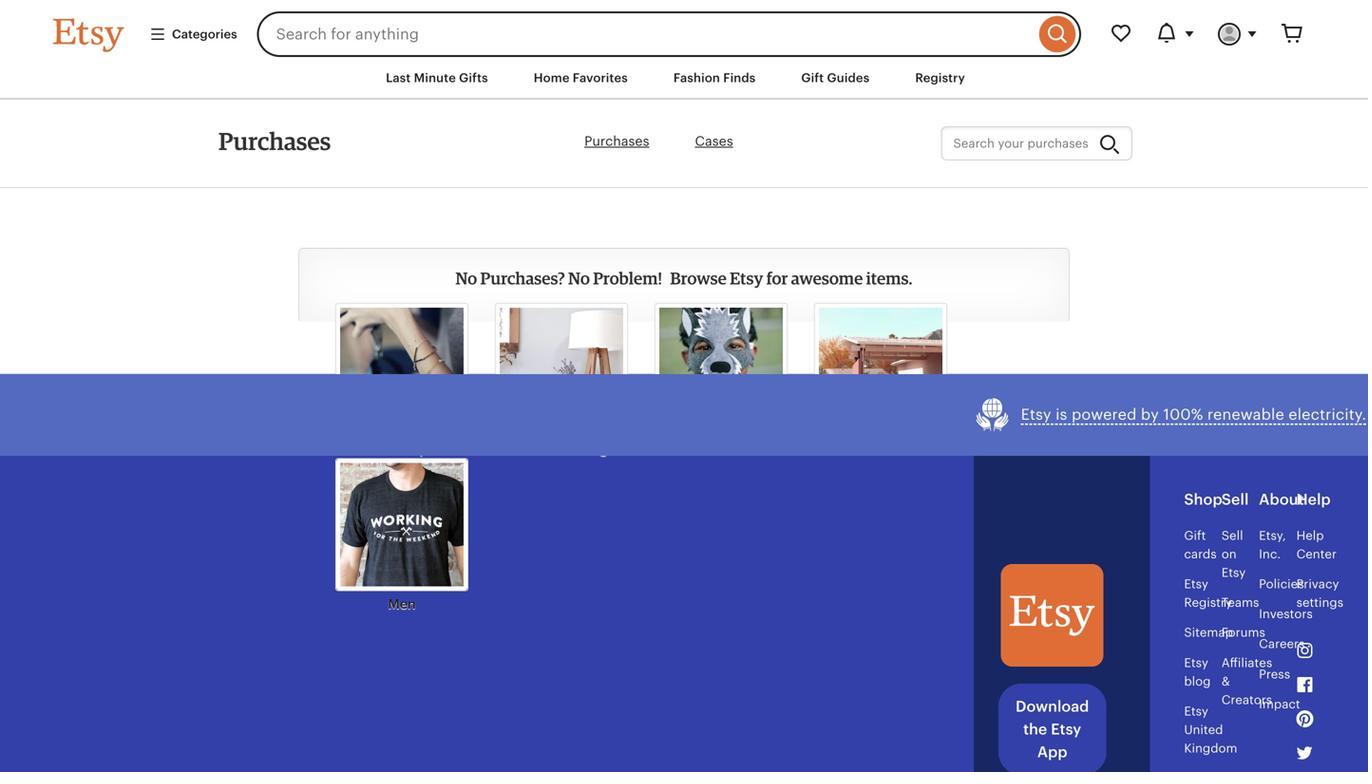 Task type: locate. For each thing, give the bounding box(es) containing it.
press link
[[1259, 667, 1290, 681]]

etsy up blog at the right bottom
[[1184, 656, 1208, 670]]

guides
[[827, 71, 870, 85]]

home favorites link
[[519, 61, 642, 95]]

help for help center
[[1296, 529, 1324, 543]]

etsy, inc. link
[[1259, 529, 1286, 561]]

home for home favorites
[[534, 71, 570, 85]]

etsy blog
[[1184, 656, 1211, 689]]

home & living image
[[500, 308, 623, 431]]

& up creators at the bottom of the page
[[1222, 674, 1230, 689]]

1 horizontal spatial &
[[1222, 674, 1230, 689]]

& inside affiliates & creators
[[1222, 674, 1230, 689]]

1 horizontal spatial no
[[568, 268, 590, 289]]

etsy down cards on the bottom
[[1184, 577, 1208, 591]]

1 vertical spatial gift
[[1184, 529, 1206, 543]]

last
[[386, 71, 411, 85]]

etsy
[[730, 268, 763, 289], [1021, 406, 1051, 423], [1222, 566, 1246, 580], [1184, 577, 1208, 591], [1184, 656, 1208, 670], [1184, 704, 1208, 719], [1051, 721, 1081, 738]]

sell
[[1222, 491, 1249, 508], [1222, 529, 1243, 543]]

1 no from the left
[[455, 268, 477, 289]]

0 vertical spatial gift
[[801, 71, 824, 85]]

privacy
[[1296, 577, 1339, 591]]

affiliates
[[1222, 656, 1272, 670]]

registry link
[[901, 61, 979, 95]]

menu bar
[[19, 57, 1349, 100]]

sell up on
[[1222, 529, 1243, 543]]

home inside home & living link
[[515, 441, 553, 456]]

help up "center"
[[1296, 529, 1324, 543]]

gift for gift cards
[[1184, 529, 1206, 543]]

& left living
[[556, 441, 566, 456]]

help
[[1296, 491, 1331, 508], [1296, 529, 1324, 543]]

press
[[1259, 667, 1290, 681]]

registry inside "menu bar"
[[915, 71, 965, 85]]

0 horizontal spatial gift
[[801, 71, 824, 85]]

kids link
[[655, 303, 788, 458]]

art link
[[814, 303, 947, 458]]

etsy down download at the bottom right of the page
[[1051, 721, 1081, 738]]

blog
[[1184, 674, 1211, 689]]

home
[[534, 71, 570, 85], [515, 441, 553, 456]]

no left problem!
[[568, 268, 590, 289]]

policies link
[[1259, 577, 1304, 591]]

fashion finds
[[673, 71, 756, 85]]

jewelry image
[[340, 308, 464, 431]]

gift guides
[[801, 71, 870, 85]]

0 vertical spatial sell
[[1222, 491, 1249, 508]]

art
[[871, 441, 891, 456]]

0 horizontal spatial &
[[556, 441, 566, 456]]

home for home & living
[[515, 441, 553, 456]]

1 horizontal spatial gift
[[1184, 529, 1206, 543]]

purchases?
[[480, 268, 565, 289]]

etsy left is
[[1021, 406, 1051, 423]]

2 help from the top
[[1296, 529, 1324, 543]]

etsy inside etsy registry
[[1184, 577, 1208, 591]]

registry
[[915, 71, 965, 85], [1184, 596, 1232, 610]]

gift up cards on the bottom
[[1184, 529, 1206, 543]]

1 sell from the top
[[1222, 491, 1249, 508]]

kids image
[[659, 308, 783, 431]]

gift inside gift cards
[[1184, 529, 1206, 543]]

privacy settings link
[[1296, 577, 1344, 610]]

gift cards
[[1184, 529, 1217, 561]]

help up help center link
[[1296, 491, 1331, 508]]

1 horizontal spatial purchases
[[584, 134, 649, 149]]

gift
[[801, 71, 824, 85], [1184, 529, 1206, 543]]

etsy left for
[[730, 268, 763, 289]]

gift left guides
[[801, 71, 824, 85]]

home favorites
[[534, 71, 628, 85]]

1 vertical spatial registry
[[1184, 596, 1232, 610]]

0 horizontal spatial registry
[[915, 71, 965, 85]]

gift cards link
[[1184, 529, 1217, 561]]

etsy united kingdom link
[[1184, 704, 1237, 756]]

no left 'purchases?'
[[455, 268, 477, 289]]

items.
[[866, 268, 913, 289]]

1 vertical spatial &
[[1222, 674, 1230, 689]]

etsy inside etsy united kingdom
[[1184, 704, 1208, 719]]

home left living
[[515, 441, 553, 456]]

registry up sitemap link
[[1184, 596, 1232, 610]]

etsy inside button
[[1021, 406, 1051, 423]]

renewable
[[1207, 406, 1284, 423]]

1 vertical spatial sell
[[1222, 529, 1243, 543]]

&
[[556, 441, 566, 456], [1222, 674, 1230, 689]]

sell for sell
[[1222, 491, 1249, 508]]

etsy up the united
[[1184, 704, 1208, 719]]

help inside help center
[[1296, 529, 1324, 543]]

sell inside sell on etsy
[[1222, 529, 1243, 543]]

app
[[1037, 744, 1067, 761]]

None search field
[[257, 11, 1081, 57]]

kingdom
[[1184, 742, 1237, 756]]

account navigation
[[219, 127, 1150, 161]]

2 sell from the top
[[1222, 529, 1243, 543]]

no
[[455, 268, 477, 289], [568, 268, 590, 289]]

powered
[[1072, 406, 1137, 423]]

for
[[766, 268, 788, 289]]

categories
[[172, 27, 237, 41]]

1 vertical spatial home
[[515, 441, 553, 456]]

download the etsy app
[[1016, 698, 1089, 761]]

0 horizontal spatial no
[[455, 268, 477, 289]]

policies
[[1259, 577, 1304, 591]]

sell up sell on etsy
[[1222, 491, 1249, 508]]

jewelry
[[378, 441, 426, 456]]

etsy inside download the etsy app
[[1051, 721, 1081, 738]]

privacy settings
[[1296, 577, 1344, 610]]

men image
[[340, 463, 464, 587]]

etsy registry link
[[1184, 577, 1232, 610]]

cases link
[[695, 134, 733, 149]]

etsy inside etsy blog
[[1184, 656, 1208, 670]]

browse
[[670, 268, 727, 289]]

0 vertical spatial registry
[[915, 71, 965, 85]]

registry right guides
[[915, 71, 965, 85]]

etsy down on
[[1222, 566, 1246, 580]]

last minute gifts link
[[372, 61, 502, 95]]

purchases
[[219, 127, 331, 156], [584, 134, 649, 149]]

home left favorites
[[534, 71, 570, 85]]

etsy blog link
[[1184, 656, 1211, 689]]

0 vertical spatial help
[[1296, 491, 1331, 508]]

0 vertical spatial &
[[556, 441, 566, 456]]

0 vertical spatial home
[[534, 71, 570, 85]]

none search field inside categories banner
[[257, 11, 1081, 57]]

home inside home favorites link
[[534, 71, 570, 85]]

etsy,
[[1259, 529, 1286, 543]]

etsy, inc.
[[1259, 529, 1286, 561]]

sitemap
[[1184, 626, 1233, 640]]

careers
[[1259, 637, 1305, 651]]

1 help from the top
[[1296, 491, 1331, 508]]

men link
[[335, 458, 468, 614]]

1 vertical spatial help
[[1296, 529, 1324, 543]]

cases
[[695, 134, 733, 149]]

& for affiliates
[[1222, 674, 1230, 689]]



Task type: vqa. For each thing, say whether or not it's contained in the screenshot.
Gift Guides link
yes



Task type: describe. For each thing, give the bounding box(es) containing it.
minute
[[414, 71, 456, 85]]

gifts
[[459, 71, 488, 85]]

Search for anything text field
[[257, 11, 1035, 57]]

etsy registry
[[1184, 577, 1232, 610]]

etsy is powered by 100% renewable electricity. button
[[975, 397, 1367, 433]]

jewelry link
[[335, 303, 468, 458]]

is
[[1056, 406, 1068, 423]]

art image
[[819, 308, 942, 431]]

fashion finds link
[[659, 61, 770, 95]]

& for home
[[556, 441, 566, 456]]

0 horizontal spatial purchases
[[219, 127, 331, 156]]

teams
[[1222, 596, 1259, 610]]

men
[[388, 597, 416, 612]]

help center
[[1296, 529, 1337, 561]]

the
[[1023, 721, 1047, 738]]

help center link
[[1296, 529, 1337, 561]]

Search your purchases telephone field
[[941, 127, 1133, 161]]

forums link
[[1222, 626, 1265, 640]]

center
[[1296, 547, 1337, 561]]

on
[[1222, 547, 1237, 561]]

living
[[569, 441, 608, 456]]

settings
[[1296, 596, 1344, 610]]

help for help
[[1296, 491, 1331, 508]]

purchases link
[[584, 134, 649, 149]]

awesome
[[791, 268, 863, 289]]

investors
[[1259, 607, 1313, 621]]

united
[[1184, 723, 1223, 737]]

etsy is powered by 100% renewable electricity.
[[1021, 406, 1367, 423]]

by
[[1141, 406, 1159, 423]]

100%
[[1163, 406, 1203, 423]]

teams link
[[1222, 596, 1259, 610]]

categories button
[[135, 17, 251, 51]]

2 no from the left
[[568, 268, 590, 289]]

home & living
[[515, 441, 608, 456]]

impact
[[1259, 697, 1300, 711]]

etsy united kingdom
[[1184, 704, 1237, 756]]

inc.
[[1259, 547, 1281, 561]]

affiliates & creators
[[1222, 656, 1272, 707]]

1 horizontal spatial registry
[[1184, 596, 1232, 610]]

categories banner
[[19, 0, 1349, 57]]

sell for sell on etsy
[[1222, 529, 1243, 543]]

investors link
[[1259, 607, 1313, 621]]

fashion
[[673, 71, 720, 85]]

favorites
[[573, 71, 628, 85]]

download
[[1016, 698, 1089, 715]]

careers link
[[1259, 637, 1305, 651]]

sell on etsy link
[[1222, 529, 1246, 580]]

kids
[[707, 441, 735, 456]]

gift guides link
[[787, 61, 884, 95]]

download the etsy app link
[[999, 684, 1106, 772]]

creators
[[1222, 693, 1272, 707]]

sitemap link
[[1184, 626, 1233, 640]]

home & living link
[[495, 303, 628, 458]]

menu bar containing last minute gifts
[[19, 57, 1349, 100]]

last minute gifts
[[386, 71, 488, 85]]

shop
[[1184, 491, 1223, 508]]

affiliates & creators link
[[1222, 656, 1272, 707]]

electricity.
[[1289, 406, 1367, 423]]

no purchases? no problem! browse etsy for awesome items.
[[455, 268, 913, 289]]

sell on etsy
[[1222, 529, 1246, 580]]

cards
[[1184, 547, 1217, 561]]

problem!
[[593, 268, 662, 289]]

gift for gift guides
[[801, 71, 824, 85]]

forums
[[1222, 626, 1265, 640]]

impact link
[[1259, 697, 1300, 711]]

finds
[[723, 71, 756, 85]]



